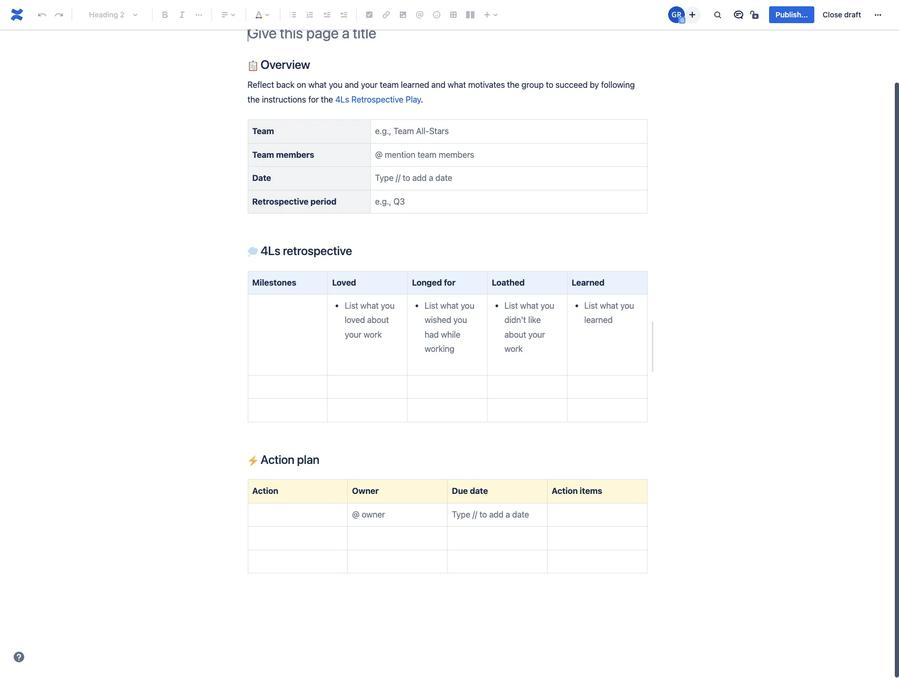 Task type: vqa. For each thing, say whether or not it's contained in the screenshot.
the right FIRST
no



Task type: describe. For each thing, give the bounding box(es) containing it.
action items
[[552, 487, 603, 496]]

2 and from the left
[[432, 80, 446, 90]]

close
[[823, 10, 843, 19]]

action plan
[[258, 453, 320, 467]]

plan
[[297, 453, 320, 467]]

undo ⌘z image
[[36, 8, 48, 21]]

1 horizontal spatial for
[[444, 278, 456, 287]]

editable content region
[[231, 0, 665, 621]]

.
[[421, 95, 423, 104]]

invite to edit image
[[687, 8, 699, 21]]

milestones
[[252, 278, 296, 287]]

items
[[580, 487, 603, 496]]

publish...
[[776, 10, 808, 19]]

reflect
[[248, 80, 274, 90]]

1 vertical spatial retrospective
[[252, 197, 309, 206]]

reflect back on what you and your team learned and what motivates the group to succeed by following the instructions for the
[[248, 80, 637, 104]]

4ls for 4ls retrospective
[[261, 244, 281, 258]]

action for action
[[252, 487, 278, 496]]

you
[[329, 80, 343, 90]]

link image
[[380, 8, 393, 21]]

owner
[[352, 487, 379, 496]]

by
[[590, 80, 599, 90]]

date
[[252, 173, 271, 183]]

your
[[361, 80, 378, 90]]

publish... button
[[770, 6, 815, 23]]

play
[[406, 95, 421, 104]]

team
[[380, 80, 399, 90]]

close draft button
[[817, 6, 868, 23]]

numbered list ⌘⇧7 image
[[304, 8, 316, 21]]

more formatting image
[[193, 8, 205, 21]]

back
[[276, 80, 295, 90]]

1 what from the left
[[308, 80, 327, 90]]

4ls retrospective
[[258, 244, 352, 258]]

emoji image
[[431, 8, 443, 21]]

0 horizontal spatial the
[[248, 95, 260, 104]]

members
[[276, 150, 314, 159]]

outdent ⇧tab image
[[321, 8, 333, 21]]

help image
[[13, 651, 25, 664]]

retrospective
[[283, 244, 352, 258]]

mention image
[[414, 8, 426, 21]]

comment icon image
[[733, 8, 746, 21]]

italic ⌘i image
[[176, 8, 188, 21]]

1 and from the left
[[345, 80, 359, 90]]

4ls for 4ls retrospective play .
[[335, 95, 349, 104]]

bullet list ⌘⇧8 image
[[287, 8, 299, 21]]



Task type: locate. For each thing, give the bounding box(es) containing it.
team for team members
[[252, 150, 274, 159]]

action item image
[[363, 8, 376, 21]]

to
[[546, 80, 554, 90]]

and right you
[[345, 80, 359, 90]]

confluence image
[[8, 6, 25, 23]]

0 horizontal spatial 4ls
[[261, 244, 281, 258]]

1 vertical spatial 4ls
[[261, 244, 281, 258]]

due
[[452, 487, 468, 496]]

and right the learned
[[432, 80, 446, 90]]

action for action items
[[552, 487, 578, 496]]

confluence image
[[8, 6, 25, 23]]

group
[[522, 80, 544, 90]]

0 vertical spatial retrospective
[[352, 95, 404, 104]]

action left plan
[[261, 453, 295, 467]]

redo ⌘⇧z image
[[53, 8, 65, 21]]

the down reflect
[[248, 95, 260, 104]]

:thought_balloon: image
[[248, 247, 258, 257], [248, 247, 258, 257]]

succeed
[[556, 80, 588, 90]]

longed for
[[412, 278, 456, 287]]

period
[[311, 197, 337, 206]]

close draft
[[823, 10, 862, 19]]

no restrictions image
[[750, 8, 762, 21]]

1 horizontal spatial what
[[448, 80, 466, 90]]

draft
[[845, 10, 862, 19]]

retrospective
[[352, 95, 404, 104], [252, 197, 309, 206]]

due date
[[452, 487, 488, 496]]

4ls up milestones
[[261, 244, 281, 258]]

1 team from the top
[[252, 126, 274, 136]]

:zap: image
[[248, 456, 258, 466], [248, 456, 258, 466]]

and
[[345, 80, 359, 90], [432, 80, 446, 90]]

action down action plan
[[252, 487, 278, 496]]

for right instructions
[[308, 95, 319, 104]]

the
[[507, 80, 520, 90], [248, 95, 260, 104], [321, 95, 333, 104]]

4ls down you
[[335, 95, 349, 104]]

Main content area, start typing to enter text. text field
[[241, 57, 655, 603]]

layouts image
[[464, 8, 477, 21]]

4ls retrospective play .
[[335, 95, 423, 104]]

date
[[470, 487, 488, 496]]

0 vertical spatial team
[[252, 126, 274, 136]]

1 horizontal spatial retrospective
[[352, 95, 404, 104]]

retrospective down your
[[352, 95, 404, 104]]

for right longed
[[444, 278, 456, 287]]

retrospective down date
[[252, 197, 309, 206]]

retrospective period
[[252, 197, 337, 206]]

team
[[252, 126, 274, 136], [252, 150, 274, 159]]

4ls retrospective play link
[[335, 95, 421, 104]]

greg robinson image
[[669, 6, 686, 23]]

4ls
[[335, 95, 349, 104], [261, 244, 281, 258]]

learned
[[401, 80, 429, 90]]

2 horizontal spatial the
[[507, 80, 520, 90]]

0 vertical spatial 4ls
[[335, 95, 349, 104]]

team for team
[[252, 126, 274, 136]]

1 horizontal spatial and
[[432, 80, 446, 90]]

more image
[[872, 8, 885, 21]]

team members
[[252, 150, 314, 159]]

on
[[297, 80, 306, 90]]

2 team from the top
[[252, 150, 274, 159]]

0 horizontal spatial what
[[308, 80, 327, 90]]

table image
[[447, 8, 460, 21]]

for
[[308, 95, 319, 104], [444, 278, 456, 287]]

loved
[[332, 278, 356, 287]]

0 horizontal spatial and
[[345, 80, 359, 90]]

what left "motivates"
[[448, 80, 466, 90]]

add image, video, or file image
[[397, 8, 410, 21]]

team up team members
[[252, 126, 274, 136]]

1 horizontal spatial the
[[321, 95, 333, 104]]

longed
[[412, 278, 442, 287]]

what
[[308, 80, 327, 90], [448, 80, 466, 90]]

bold ⌘b image
[[159, 8, 172, 21]]

instructions
[[262, 95, 306, 104]]

0 vertical spatial for
[[308, 95, 319, 104]]

Give this page a title text field
[[248, 24, 648, 42]]

overview
[[258, 57, 310, 72]]

find and replace image
[[712, 8, 724, 21]]

indent tab image
[[337, 8, 350, 21]]

learned
[[572, 278, 605, 287]]

following
[[601, 80, 635, 90]]

what right on
[[308, 80, 327, 90]]

for inside reflect back on what you and your team learned and what motivates the group to succeed by following the instructions for the
[[308, 95, 319, 104]]

0 horizontal spatial retrospective
[[252, 197, 309, 206]]

2 what from the left
[[448, 80, 466, 90]]

loathed
[[492, 278, 525, 287]]

action left items
[[552, 487, 578, 496]]

the down you
[[321, 95, 333, 104]]

1 vertical spatial for
[[444, 278, 456, 287]]

0 horizontal spatial for
[[308, 95, 319, 104]]

1 horizontal spatial 4ls
[[335, 95, 349, 104]]

team up date
[[252, 150, 274, 159]]

action
[[261, 453, 295, 467], [252, 487, 278, 496], [552, 487, 578, 496]]

:clipboard: image
[[248, 61, 258, 71], [248, 61, 258, 71]]

motivates
[[468, 80, 505, 90]]

action for action plan
[[261, 453, 295, 467]]

1 vertical spatial team
[[252, 150, 274, 159]]

the left group on the top right of page
[[507, 80, 520, 90]]



